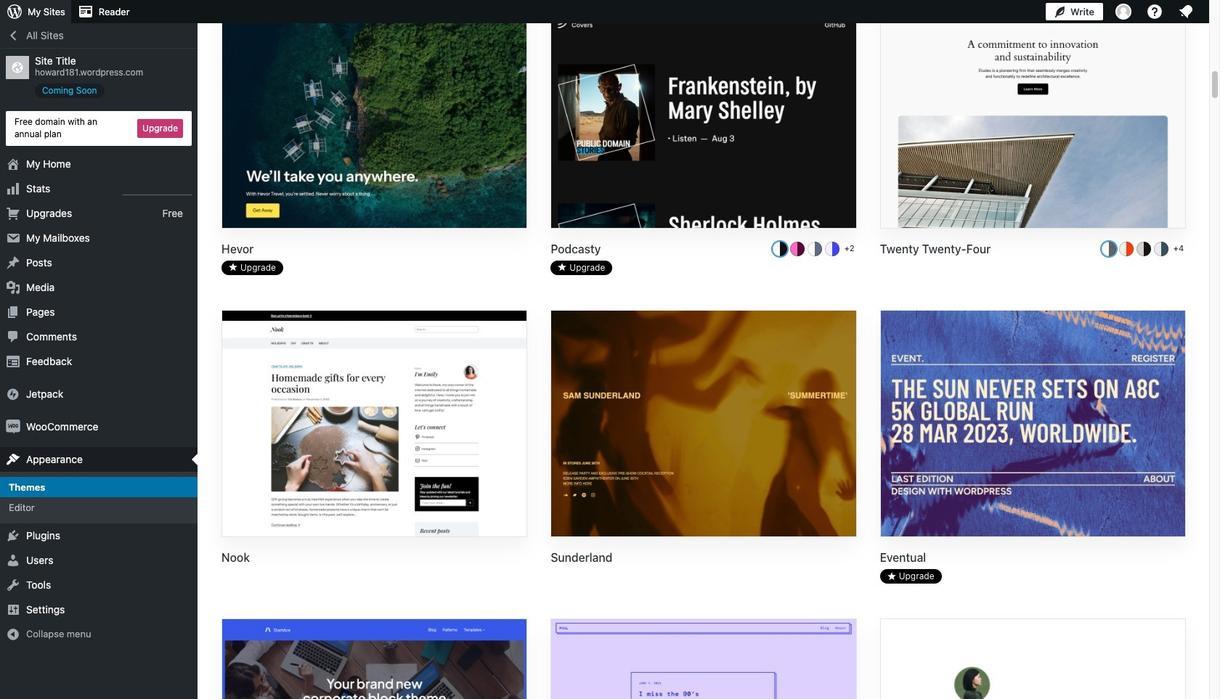 Task type: vqa. For each thing, say whether or not it's contained in the screenshot.
second img from the bottom of the page
yes



Task type: locate. For each thing, give the bounding box(es) containing it.
hevor is the block remake of classic theme hever. it is a fully responsive theme, ideal for creating a strong, beautiful, online presence for your business. image
[[222, 1, 527, 230]]

sometimes your podcast episode cover arts deserve more attention than regular thumbnails offer. if you think so, then podcasty is the theme design for your podcast site. image
[[552, 1, 856, 230]]

highest hourly views 0 image
[[123, 186, 192, 195]]

nook is a classic blogging theme offering a delightful canvas for your diy projects, delicious recipes, and creative inspirations. image
[[222, 311, 527, 539]]

0 vertical spatial img image
[[6, 387, 20, 401]]

my profile image
[[1116, 4, 1132, 20]]

img image
[[6, 387, 20, 401], [6, 420, 20, 434]]

1 vertical spatial img image
[[6, 420, 20, 434]]

2 img image from the top
[[6, 420, 20, 434]]

twenty twenty-four is designed to be flexible, versatile and applicable to any website. its collection of templates and patterns tailor to different needs, such as presenting a business, blogging and writing or showcasing work. a multitude of possibilities open up with just a few adjustments to color and typography. twenty twenty-four comes with style variations and full page designs to help speed up the site building process, is fully compatible with the site editor, and takes advantage of new design tools introduced in wordpress 6.4. image
[[881, 1, 1185, 230]]



Task type: describe. For each thing, give the bounding box(es) containing it.
as its name states eventual is a theme designed for events and ceremonies. it is simple, and direct allowing users to display the essence of their subject with a large artwork on the homepage. image
[[881, 311, 1185, 539]]

hey is a simple personal blog theme. image
[[881, 620, 1185, 699]]

1 img image from the top
[[6, 387, 20, 401]]

startace is your ultimate business theme design. it is pretty valuable in assisting users in building their corporate websites, being established companies, or budding startups. image
[[222, 620, 527, 699]]

sunderland is a simple theme that supports full-site editing. it comes with a set of minimal templates and design settings that can be manipulated through global styles. use it to build something beautiful. image
[[552, 311, 856, 539]]

help image
[[1146, 3, 1164, 20]]

manage your notifications image
[[1177, 3, 1195, 20]]

pixl is a simple yet opinionated blogging theme inspired by websites of the nineties. image
[[552, 620, 856, 699]]



